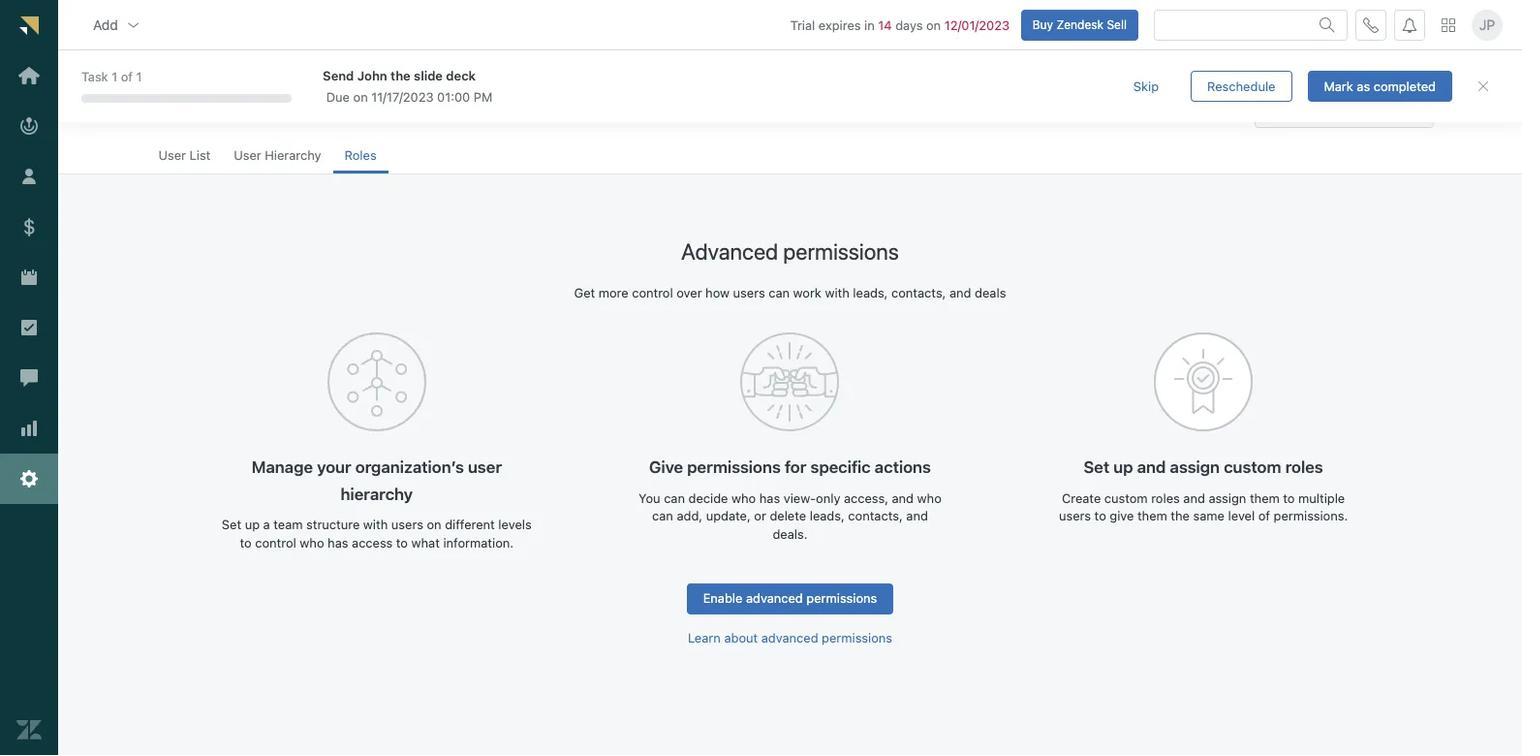 Task type: vqa. For each thing, say whether or not it's contained in the screenshot.
16
no



Task type: locate. For each thing, give the bounding box(es) containing it.
has inside set up a team structure with users on different levels to control who has access to what information.
[[328, 535, 349, 551]]

leads, down only at the right bottom
[[810, 508, 845, 524]]

permissions inside button
[[807, 590, 878, 606]]

2 horizontal spatial who
[[918, 490, 942, 506]]

contacts,
[[892, 285, 947, 300], [849, 508, 903, 524]]

1 vertical spatial the
[[1171, 508, 1190, 524]]

0 horizontal spatial control
[[255, 535, 296, 551]]

0 horizontal spatial who
[[300, 535, 324, 551]]

can down you
[[652, 508, 674, 524]]

up
[[1114, 458, 1134, 477], [245, 517, 260, 533]]

skip
[[1134, 78, 1160, 94]]

update,
[[706, 508, 751, 524]]

get
[[574, 285, 595, 300]]

2 horizontal spatial on
[[927, 17, 941, 33]]

0 horizontal spatial them
[[1138, 508, 1168, 524]]

1 vertical spatial up
[[245, 517, 260, 533]]

0 horizontal spatial on
[[353, 89, 368, 105]]

0 vertical spatial with
[[825, 285, 850, 300]]

up up give
[[1114, 458, 1134, 477]]

up for a
[[245, 517, 260, 533]]

0 vertical spatial control
[[632, 285, 673, 300]]

the inside create custom roles and assign them to multiple users to give them the same level of permissions.
[[1171, 508, 1190, 524]]

user
[[468, 458, 502, 477]]

advanced up learn about advanced permissions
[[746, 590, 804, 606]]

with
[[825, 285, 850, 300], [363, 517, 388, 533]]

multiple
[[1299, 490, 1346, 506]]

buy zendesk sell button
[[1021, 9, 1139, 40]]

1 horizontal spatial with
[[825, 285, 850, 300]]

0 vertical spatial can
[[769, 285, 790, 300]]

the left same
[[1171, 508, 1190, 524]]

0 horizontal spatial of
[[121, 69, 133, 85]]

permissions down enable advanced permissions button
[[822, 630, 893, 645]]

0 horizontal spatial leads,
[[810, 508, 845, 524]]

0 horizontal spatial users
[[391, 517, 424, 533]]

roles down set up and assign custom roles
[[1152, 490, 1181, 506]]

1 horizontal spatial has
[[760, 490, 781, 506]]

1 vertical spatial contacts,
[[849, 508, 903, 524]]

who up update,
[[732, 490, 756, 506]]

on inside set up a team structure with users on different levels to control who has access to what information.
[[427, 517, 442, 533]]

on up what
[[427, 517, 442, 533]]

leads, inside the you can decide who has view-only access, and who can add, update, or delete leads, contacts, and deals.
[[810, 508, 845, 524]]

with up 'access'
[[363, 517, 388, 533]]

1 vertical spatial assign
[[1209, 490, 1247, 506]]

for
[[785, 458, 807, 477]]

0 vertical spatial the
[[391, 67, 411, 83]]

0 horizontal spatial has
[[328, 535, 349, 551]]

1 vertical spatial them
[[1138, 508, 1168, 524]]

0 vertical spatial has
[[760, 490, 781, 506]]

1 horizontal spatial the
[[1171, 508, 1190, 524]]

give
[[650, 458, 684, 477]]

cancel image
[[1476, 79, 1492, 94]]

expires
[[819, 17, 861, 33]]

on right due
[[353, 89, 368, 105]]

days
[[896, 17, 923, 33]]

1
[[112, 69, 117, 85], [136, 69, 142, 85]]

your
[[317, 458, 352, 477]]

1 horizontal spatial on
[[427, 517, 442, 533]]

users right how
[[734, 285, 766, 300]]

0 horizontal spatial with
[[363, 517, 388, 533]]

0 horizontal spatial up
[[245, 517, 260, 533]]

can
[[769, 285, 790, 300], [664, 490, 685, 506], [652, 508, 674, 524]]

in
[[865, 17, 875, 33]]

skip button
[[1118, 71, 1176, 102]]

0 horizontal spatial set
[[222, 517, 241, 533]]

you can decide who has view-only access, and who can add, update, or delete leads, contacts, and deals.
[[639, 490, 942, 542]]

who inside set up a team structure with users on different levels to control who has access to what information.
[[300, 535, 324, 551]]

contacts, left deals
[[892, 285, 947, 300]]

has up 'or'
[[760, 490, 781, 506]]

assign up create custom roles and assign them to multiple users to give them the same level of permissions.
[[1171, 458, 1221, 477]]

custom
[[1225, 458, 1282, 477], [1105, 490, 1148, 506]]

on right the days
[[927, 17, 941, 33]]

who down the structure
[[300, 535, 324, 551]]

create
[[1063, 490, 1102, 506]]

up left the a at the bottom left
[[245, 517, 260, 533]]

up inside set up a team structure with users on different levels to control who has access to what information.
[[245, 517, 260, 533]]

permissions up decide on the bottom
[[688, 458, 781, 477]]

1 vertical spatial leads,
[[810, 508, 845, 524]]

1 horizontal spatial users
[[734, 285, 766, 300]]

user left the list
[[159, 147, 186, 163]]

leads, right the work
[[853, 285, 888, 300]]

0 horizontal spatial custom
[[1105, 490, 1148, 506]]

management
[[192, 96, 303, 118]]

1 horizontal spatial 1
[[136, 69, 142, 85]]

has
[[760, 490, 781, 506], [328, 535, 349, 551]]

of
[[121, 69, 133, 85], [1259, 508, 1271, 524]]

them right give
[[1138, 508, 1168, 524]]

1 vertical spatial has
[[328, 535, 349, 551]]

1 vertical spatial roles
[[1152, 490, 1181, 506]]

0 horizontal spatial 1
[[112, 69, 117, 85]]

11/17/2023
[[372, 89, 434, 105]]

user list
[[159, 147, 211, 163]]

trial expires in 14 days on 12/01/2023
[[791, 17, 1010, 33]]

1 horizontal spatial of
[[1259, 508, 1271, 524]]

2 horizontal spatial users
[[1060, 508, 1092, 524]]

roles
[[1286, 458, 1324, 477], [1152, 490, 1181, 506]]

permissions up the work
[[784, 238, 900, 265]]

user left hierarchy on the left of page
[[234, 147, 262, 163]]

using
[[1295, 92, 1329, 107]]

set up create
[[1084, 458, 1110, 477]]

2
[[1332, 92, 1340, 107]]

create custom roles and assign them to multiple users to give them the same level of permissions.
[[1060, 490, 1349, 524]]

success ribbon image
[[1155, 333, 1254, 432]]

assign
[[1171, 458, 1221, 477], [1209, 490, 1247, 506]]

control down the a at the bottom left
[[255, 535, 296, 551]]

of right level
[[1259, 508, 1271, 524]]

to left give
[[1095, 508, 1107, 524]]

user hierarchy
[[234, 147, 321, 163]]

organization's
[[356, 458, 464, 477]]

can up add,
[[664, 490, 685, 506]]

deck
[[446, 67, 476, 83]]

reschedule button
[[1192, 71, 1293, 102]]

1 vertical spatial custom
[[1105, 490, 1148, 506]]

set
[[1084, 458, 1110, 477], [222, 517, 241, 533]]

0 vertical spatial roles
[[1286, 458, 1324, 477]]

them
[[1251, 490, 1280, 506], [1138, 508, 1168, 524]]

set left the a at the bottom left
[[222, 517, 241, 533]]

1 horizontal spatial roles
[[1286, 458, 1324, 477]]

1 horizontal spatial up
[[1114, 458, 1134, 477]]

permissions
[[784, 238, 900, 265], [688, 458, 781, 477], [807, 590, 878, 606], [822, 630, 893, 645]]

contacts, down the access,
[[849, 508, 903, 524]]

custom up give
[[1105, 490, 1148, 506]]

who
[[732, 490, 756, 506], [918, 490, 942, 506], [300, 535, 324, 551]]

about
[[725, 630, 758, 645]]

1 vertical spatial control
[[255, 535, 296, 551]]

1 vertical spatial advanced
[[762, 630, 819, 645]]

leads,
[[853, 285, 888, 300], [810, 508, 845, 524]]

permissions up learn about advanced permissions
[[807, 590, 878, 606]]

enable advanced permissions button
[[687, 583, 894, 614]]

1 horizontal spatial leads,
[[853, 285, 888, 300]]

who down actions
[[918, 490, 942, 506]]

2 vertical spatial on
[[427, 517, 442, 533]]

roles up the multiple
[[1286, 458, 1324, 477]]

to
[[1284, 490, 1296, 506], [1095, 508, 1107, 524], [240, 535, 252, 551], [396, 535, 408, 551]]

actions
[[875, 458, 932, 477]]

control
[[632, 285, 673, 300], [255, 535, 296, 551]]

team
[[274, 517, 303, 533]]

of inside create custom roles and assign them to multiple users to give them the same level of permissions.
[[1259, 508, 1271, 524]]

up for and
[[1114, 458, 1134, 477]]

licenses.
[[1343, 92, 1395, 107]]

0 vertical spatial up
[[1114, 458, 1134, 477]]

mark as completed
[[1325, 78, 1437, 94]]

of right task
[[121, 69, 133, 85]]

has inside the you can decide who has view-only access, and who can add, update, or delete leads, contacts, and deals.
[[760, 490, 781, 506]]

bell image
[[1403, 17, 1418, 33]]

1 vertical spatial with
[[363, 517, 388, 533]]

users down create
[[1060, 508, 1092, 524]]

and
[[950, 285, 972, 300], [1138, 458, 1167, 477], [892, 490, 914, 506], [1184, 490, 1206, 506], [907, 508, 929, 524]]

enable advanced permissions
[[704, 590, 878, 606]]

learn about advanced permissions
[[688, 630, 893, 645]]

assign up level
[[1209, 490, 1247, 506]]

on inside send john the slide deck due on 11/17/2023 01:00 pm
[[353, 89, 368, 105]]

set inside set up a team structure with users on different levels to control who has access to what information.
[[222, 517, 241, 533]]

give permissions for specific actions
[[650, 458, 932, 477]]

can left the work
[[769, 285, 790, 300]]

user up user list
[[147, 96, 187, 118]]

0 vertical spatial on
[[927, 17, 941, 33]]

delete
[[770, 508, 807, 524]]

0 vertical spatial set
[[1084, 458, 1110, 477]]

1 vertical spatial on
[[353, 89, 368, 105]]

learn about advanced permissions link
[[688, 630, 893, 646]]

them up level
[[1251, 490, 1280, 506]]

add button
[[78, 5, 157, 44]]

advanced
[[746, 590, 804, 606], [762, 630, 819, 645]]

1 vertical spatial of
[[1259, 508, 1271, 524]]

1 vertical spatial set
[[222, 517, 241, 533]]

to down manage
[[240, 535, 252, 551]]

advanced down enable advanced permissions button
[[762, 630, 819, 645]]

to up permissions.
[[1284, 490, 1296, 506]]

the up 11/17/2023
[[391, 67, 411, 83]]

1 1 from the left
[[112, 69, 117, 85]]

completed
[[1374, 78, 1437, 94]]

calls image
[[1364, 17, 1380, 33]]

search image
[[1320, 17, 1336, 33]]

0 vertical spatial advanced
[[746, 590, 804, 606]]

only
[[816, 490, 841, 506]]

users up what
[[391, 517, 424, 533]]

0 horizontal spatial the
[[391, 67, 411, 83]]

custom inside create custom roles and assign them to multiple users to give them the same level of permissions.
[[1105, 490, 1148, 506]]

task
[[81, 69, 108, 85]]

structure
[[306, 517, 360, 533]]

0 vertical spatial contacts,
[[892, 285, 947, 300]]

1 horizontal spatial set
[[1084, 458, 1110, 477]]

1 horizontal spatial them
[[1251, 490, 1280, 506]]

you
[[639, 490, 661, 506]]

same
[[1194, 508, 1225, 524]]

over
[[677, 285, 702, 300]]

control left over at the top left
[[632, 285, 673, 300]]

with right the work
[[825, 285, 850, 300]]

custom up level
[[1225, 458, 1282, 477]]

0 vertical spatial custom
[[1225, 458, 1282, 477]]

0 horizontal spatial roles
[[1152, 490, 1181, 506]]

a
[[263, 517, 270, 533]]

has down the structure
[[328, 535, 349, 551]]



Task type: describe. For each thing, give the bounding box(es) containing it.
hierarchy
[[265, 147, 321, 163]]

user for user management
[[147, 96, 187, 118]]

mark as completed button
[[1308, 71, 1453, 102]]

set for set up a team structure with users on different levels to control who has access to what information.
[[222, 517, 241, 533]]

assign inside create custom roles and assign them to multiple users to give them the same level of permissions.
[[1209, 490, 1247, 506]]

2 vertical spatial can
[[652, 508, 674, 524]]

reschedule
[[1208, 78, 1276, 94]]

contacts, inside the you can decide who has view-only access, and who can add, update, or delete leads, contacts, and deals.
[[849, 508, 903, 524]]

task 1 of 1
[[81, 69, 142, 85]]

due
[[326, 89, 350, 105]]

to left what
[[396, 535, 408, 551]]

users inside create custom roles and assign them to multiple users to give them the same level of permissions.
[[1060, 508, 1092, 524]]

using 2 licenses.
[[1295, 92, 1395, 107]]

enable
[[704, 590, 743, 606]]

access
[[352, 535, 393, 551]]

hierarchy
[[341, 485, 413, 504]]

user for user hierarchy
[[234, 147, 262, 163]]

user for user list
[[159, 147, 186, 163]]

fist bump image
[[741, 333, 840, 432]]

or
[[755, 508, 767, 524]]

set up and assign custom roles
[[1084, 458, 1324, 477]]

add,
[[677, 508, 703, 524]]

more
[[599, 285, 629, 300]]

view-
[[784, 490, 816, 506]]

graph representing hierarchy image
[[328, 333, 426, 432]]

sell
[[1108, 17, 1127, 32]]

users inside set up a team structure with users on different levels to control who has access to what information.
[[391, 517, 424, 533]]

roles
[[345, 147, 377, 163]]

mark
[[1325, 78, 1354, 94]]

user management
[[147, 96, 303, 118]]

set for set up and assign custom roles
[[1084, 458, 1110, 477]]

advanced
[[682, 238, 779, 265]]

trial
[[791, 17, 816, 33]]

permissions.
[[1274, 508, 1349, 524]]

level
[[1229, 508, 1256, 524]]

deals
[[975, 285, 1007, 300]]

specific
[[811, 458, 871, 477]]

access,
[[844, 490, 889, 506]]

as
[[1358, 78, 1371, 94]]

advanced permissions
[[682, 238, 900, 265]]

1 vertical spatial can
[[664, 490, 685, 506]]

with inside set up a team structure with users on different levels to control who has access to what information.
[[363, 517, 388, 533]]

learn
[[688, 630, 721, 645]]

different
[[445, 517, 495, 533]]

levels
[[499, 517, 532, 533]]

the inside send john the slide deck due on 11/17/2023 01:00 pm
[[391, 67, 411, 83]]

give
[[1110, 508, 1135, 524]]

pm
[[474, 89, 493, 105]]

information.
[[443, 535, 514, 551]]

12/01/2023
[[945, 17, 1010, 33]]

send john the slide deck link
[[323, 67, 1083, 84]]

get more control over how users can work with leads, contacts, and deals
[[574, 285, 1007, 300]]

control inside set up a team structure with users on different levels to control who has access to what information.
[[255, 535, 296, 551]]

advanced inside button
[[746, 590, 804, 606]]

2 1 from the left
[[136, 69, 142, 85]]

send john the slide deck due on 11/17/2023 01:00 pm
[[323, 67, 493, 105]]

0 vertical spatial of
[[121, 69, 133, 85]]

0 vertical spatial them
[[1251, 490, 1280, 506]]

jp button
[[1473, 9, 1504, 40]]

deals.
[[773, 526, 808, 542]]

0 vertical spatial assign
[[1171, 458, 1221, 477]]

info image
[[1272, 93, 1287, 108]]

jp
[[1480, 16, 1496, 33]]

manage your organization's user hierarchy
[[252, 458, 502, 504]]

14
[[879, 17, 892, 33]]

john
[[357, 67, 388, 83]]

buy zendesk sell
[[1033, 17, 1127, 32]]

how
[[706, 285, 730, 300]]

0 vertical spatial leads,
[[853, 285, 888, 300]]

add
[[93, 16, 118, 33]]

1 horizontal spatial custom
[[1225, 458, 1282, 477]]

roles inside create custom roles and assign them to multiple users to give them the same level of permissions.
[[1152, 490, 1181, 506]]

1 horizontal spatial who
[[732, 490, 756, 506]]

1 horizontal spatial control
[[632, 285, 673, 300]]

set up a team structure with users on different levels to control who has access to what information.
[[222, 517, 532, 551]]

01:00
[[437, 89, 470, 105]]

decide
[[689, 490, 728, 506]]

what
[[412, 535, 440, 551]]

chevron down image
[[126, 17, 141, 33]]

and inside create custom roles and assign them to multiple users to give them the same level of permissions.
[[1184, 490, 1206, 506]]

buy
[[1033, 17, 1054, 32]]

list
[[190, 147, 211, 163]]

zendesk products image
[[1443, 18, 1456, 32]]

slide
[[414, 67, 443, 83]]

send
[[323, 67, 354, 83]]

work
[[794, 285, 822, 300]]

zendesk
[[1057, 17, 1104, 32]]

manage
[[252, 458, 313, 477]]

zendesk image
[[16, 717, 42, 743]]



